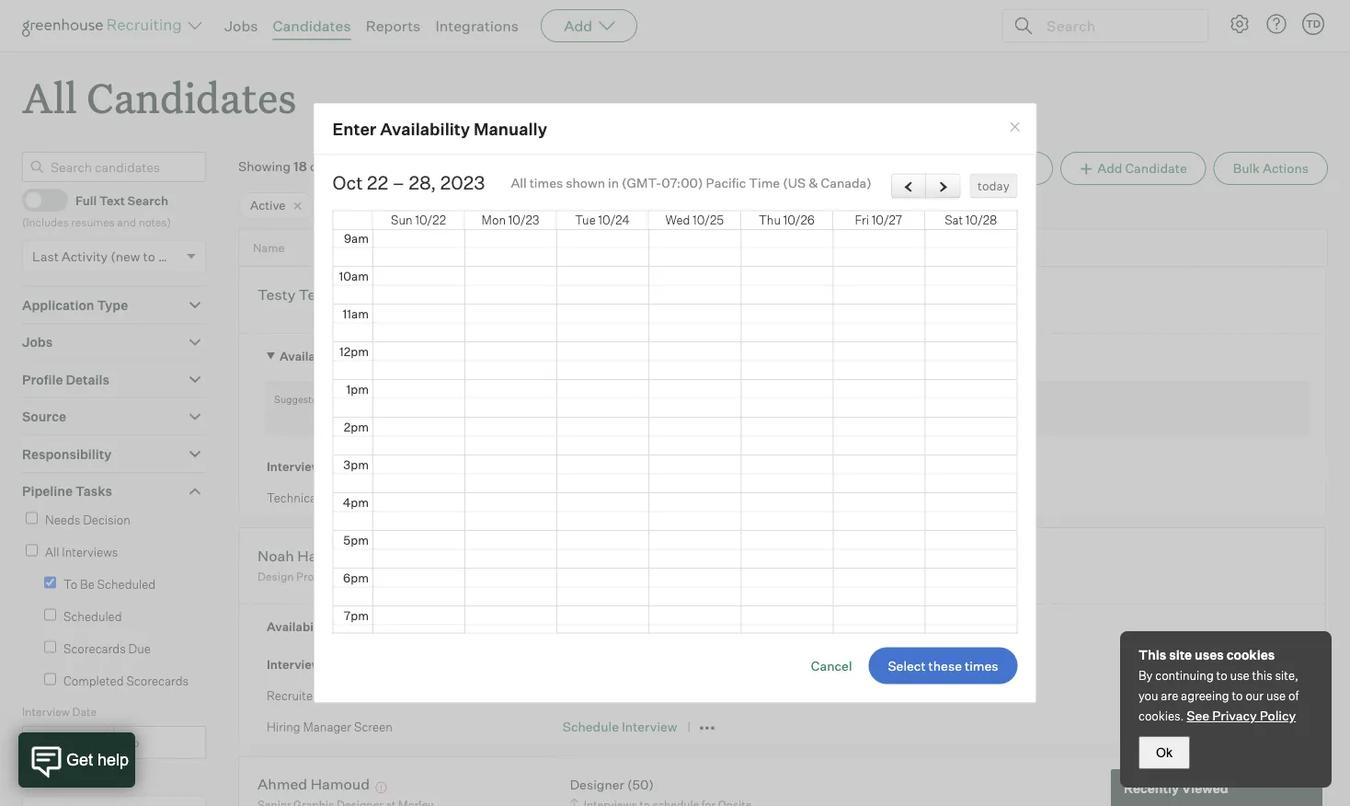 Task type: describe. For each thing, give the bounding box(es) containing it.
sun 10/22
[[391, 213, 446, 227]]

ok button
[[1139, 736, 1191, 769]]

(19)
[[607, 282, 630, 298]]

10/22
[[415, 213, 446, 227]]

1 vertical spatial candidates
[[87, 70, 297, 124]]

name
[[253, 241, 285, 255]]

1 vertical spatial be
[[80, 577, 95, 591]]

test
[[570, 282, 605, 298]]

fri 10/27
[[855, 213, 903, 227]]

request availability button
[[647, 619, 766, 635]]

hamoud
[[311, 775, 370, 793]]

at inside 'testy is available at these times: not yet responded edit'
[[738, 393, 746, 405]]

generate
[[909, 160, 964, 176]]

(us
[[783, 175, 806, 191]]

0 vertical spatial be
[[456, 198, 471, 213]]

screen up ahmed hamoud has been in onsite for more than 21 days icon
[[354, 719, 393, 734]]

pipeline
[[22, 483, 73, 499]]

0 vertical spatial scheduled
[[474, 198, 533, 213]]

1 horizontal spatial scorecards
[[126, 673, 189, 688]]

1 horizontal spatial to
[[124, 734, 139, 751]]

3pm
[[343, 457, 369, 472]]

preliminary
[[718, 569, 778, 583]]

cookies
[[1227, 647, 1276, 663]]

1 vertical spatial technical
[[267, 490, 320, 505]]

type
[[97, 297, 128, 313]]

interview left |
[[622, 490, 678, 506]]

Scorecards Due checkbox
[[44, 641, 56, 653]]

fri
[[855, 213, 870, 227]]

privacy
[[1213, 708, 1258, 724]]

designer (50) interviews to schedule for preliminary screen
[[570, 548, 817, 583]]

schedule for hiring manager screen
[[563, 718, 619, 734]]

last
[[32, 248, 59, 264]]

ahmed hamoud has been in onsite for more than 21 days image
[[373, 782, 390, 793]]

1pm
[[346, 382, 369, 396]]

agreeing
[[1182, 688, 1230, 703]]

this site uses cookies
[[1139, 647, 1276, 663]]

all interviews
[[45, 544, 118, 559]]

0 horizontal spatial jobs
[[22, 334, 53, 350]]

select these times
[[888, 657, 999, 673]]

designer for designer (50)
[[570, 776, 625, 792]]

for for (50)
[[702, 569, 716, 583]]

and
[[117, 215, 136, 229]]

designer for designer (50) interviews to schedule for preliminary screen
[[570, 548, 625, 564]]

hiring
[[267, 719, 301, 734]]

availability down preliminary at bottom
[[700, 619, 766, 635]]

interview inside 'test (19) 2 to-dos for technical interview'
[[698, 303, 746, 317]]

add button
[[541, 9, 638, 42]]

cancel
[[811, 657, 853, 673]]

resend
[[647, 348, 692, 364]]

All Interviews checkbox
[[26, 544, 38, 556]]

at inside noah harlow design program manager at google
[[392, 569, 402, 583]]

0 vertical spatial scorecards
[[63, 641, 126, 656]]

0 vertical spatial candidates
[[273, 17, 351, 35]]

1 horizontal spatial to be scheduled
[[440, 198, 533, 213]]

these inside 'testy is available at these times: not yet responded edit'
[[749, 393, 773, 405]]

shown
[[566, 175, 606, 191]]

recruiter screen
[[267, 688, 358, 702]]

Search candidates field
[[22, 152, 206, 182]]

noah harlow design program manager at google
[[258, 546, 441, 583]]

to-
[[593, 303, 608, 317]]

1 vertical spatial manager
[[303, 719, 352, 734]]

request availability
[[647, 619, 766, 635]]

report
[[967, 160, 1008, 176]]

(gmt-
[[622, 175, 662, 191]]

edit
[[763, 409, 787, 425]]

ahmed
[[258, 775, 307, 793]]

schedule for recruiter screen
[[563, 687, 619, 703]]

(50) for designer (50) interviews to schedule for preliminary screen
[[628, 548, 654, 564]]

2 to-dos for technical interview link
[[567, 302, 751, 319]]

checkmark image
[[30, 193, 44, 206]]

To Be Scheduled checkbox
[[44, 577, 56, 589]]

generate report button
[[886, 152, 1054, 185]]

decision
[[83, 512, 131, 527]]

site
[[1170, 647, 1193, 663]]

details
[[66, 371, 109, 388]]

request
[[647, 619, 697, 635]]

all for all candidates
[[22, 70, 77, 124]]

this
[[1139, 647, 1167, 663]]

reports link
[[366, 17, 421, 35]]

select these times button
[[869, 647, 1018, 684]]

testy for testy is available at these times: not yet responded edit
[[659, 393, 684, 405]]

enter availability manually
[[333, 118, 548, 139]]

0 vertical spatial times
[[530, 175, 563, 191]]

testy tester
[[258, 285, 343, 303]]

integrations link
[[436, 17, 519, 35]]

&
[[809, 175, 819, 191]]

all candidates
[[22, 70, 297, 124]]

screen up hiring manager screen
[[320, 688, 358, 702]]

Needs Decision checkbox
[[26, 512, 38, 524]]

activity
[[62, 248, 108, 264]]

request
[[805, 490, 851, 506]]

2 vertical spatial scheduled
[[63, 609, 122, 624]]

Search text field
[[1043, 12, 1192, 39]]

interviewer element
[[22, 772, 206, 806]]

active
[[250, 198, 286, 213]]

for for (19)
[[630, 303, 644, 317]]

job/status
[[584, 241, 644, 255]]

11am
[[342, 306, 369, 321]]

jobs link
[[225, 17, 258, 35]]

policy
[[1260, 708, 1297, 724]]

0 vertical spatial to
[[440, 198, 454, 213]]

availability inside dialog
[[380, 118, 470, 139]]

edit link
[[763, 409, 787, 425]]

3 schedule interview link from the top
[[563, 718, 678, 734]]

0 horizontal spatial to be scheduled
[[63, 577, 156, 591]]

generate report
[[909, 160, 1008, 176]]

thu 10/26
[[759, 213, 815, 227]]

7pm
[[344, 608, 369, 623]]

site,
[[1276, 668, 1299, 683]]

tue
[[575, 213, 596, 227]]

technical inside 'test (19) 2 to-dos for technical interview'
[[646, 303, 696, 317]]

this
[[1253, 668, 1273, 683]]

interviews to schedule for preliminary screen link
[[567, 567, 821, 585]]

today button
[[970, 173, 1018, 198]]

profile details
[[22, 371, 109, 388]]

10/25
[[693, 213, 724, 227]]

interviews inside designer (50) interviews to schedule for preliminary screen
[[584, 569, 638, 583]]

google
[[404, 569, 441, 583]]

|
[[680, 491, 684, 505]]

18
[[294, 158, 307, 175]]

in
[[608, 175, 619, 191]]

manager inside noah harlow design program manager at google
[[344, 569, 390, 583]]

to inside designer (50) interviews to schedule for preliminary screen
[[640, 569, 650, 583]]

0 horizontal spatial use
[[1231, 668, 1250, 683]]

tasks
[[75, 483, 112, 499]]

see privacy policy link
[[1187, 708, 1297, 724]]

due
[[128, 641, 151, 656]]



Task type: locate. For each thing, give the bounding box(es) containing it.
1 horizontal spatial times
[[965, 657, 999, 673]]

scorecards due
[[63, 641, 151, 656]]

greenhouse recruiting image
[[22, 15, 188, 37]]

schedule interview link for (19)
[[563, 490, 678, 506]]

testy left tester
[[258, 285, 296, 303]]

to
[[143, 248, 155, 264], [640, 569, 650, 583], [1217, 668, 1228, 683], [1233, 688, 1244, 703]]

to be scheduled down all interviews
[[63, 577, 156, 591]]

needs decision
[[45, 512, 131, 527]]

0 horizontal spatial testy
[[258, 285, 296, 303]]

schedule interview link up designer (50)
[[563, 718, 678, 734]]

all up "10/23"
[[511, 175, 527, 191]]

0 vertical spatial schedule interview link
[[563, 490, 678, 506]]

screen right preliminary at bottom
[[780, 569, 817, 583]]

schedule interview for recruiter screen
[[563, 687, 678, 703]]

0 horizontal spatial to
[[63, 577, 77, 591]]

scheduled down all interviews
[[97, 577, 156, 591]]

add for add
[[564, 17, 593, 35]]

1 vertical spatial (50)
[[628, 776, 654, 792]]

0 vertical spatial jobs
[[225, 17, 258, 35]]

1 horizontal spatial add
[[1098, 160, 1123, 176]]

1 vertical spatial scorecards
[[126, 673, 189, 688]]

use left this on the right bottom
[[1231, 668, 1250, 683]]

0 horizontal spatial scorecards
[[63, 641, 126, 656]]

at
[[738, 393, 746, 405], [392, 569, 402, 583]]

suggested times:
[[274, 393, 356, 405]]

interview up designer (50)
[[622, 718, 678, 734]]

1 horizontal spatial testy
[[659, 393, 684, 405]]

manager down recruiter screen
[[303, 719, 352, 734]]

scorecards down due
[[126, 673, 189, 688]]

available
[[696, 393, 735, 405]]

Scheduled checkbox
[[44, 609, 56, 621]]

times inside button
[[965, 657, 999, 673]]

oct 22 – 28, 2023
[[333, 171, 485, 194]]

0 horizontal spatial schedule
[[653, 569, 700, 583]]

1 vertical spatial schedule interview
[[563, 718, 678, 734]]

20 days ago
[[472, 349, 539, 364]]

full text search (includes resumes and notes)
[[22, 193, 171, 229]]

resend button
[[647, 348, 692, 364]]

add inside add popup button
[[564, 17, 593, 35]]

(50) inside designer (50) interviews to schedule for preliminary screen
[[628, 548, 654, 564]]

for inside 'test (19) 2 to-dos for technical interview'
[[630, 303, 644, 317]]

old)
[[158, 248, 182, 264]]

ok
[[1157, 745, 1173, 760]]

schedule interview link down request
[[563, 687, 678, 703]]

use left of
[[1267, 688, 1287, 703]]

viewed
[[1182, 780, 1229, 796]]

2 (50) from the top
[[628, 776, 654, 792]]

2 schedule from the top
[[563, 687, 619, 703]]

last activity (new to old) option
[[32, 248, 182, 264]]

testy is available at these times: not yet responded edit
[[659, 393, 803, 425]]

2 vertical spatial jobs
[[22, 334, 53, 350]]

0 horizontal spatial at
[[392, 569, 402, 583]]

to up request
[[640, 569, 650, 583]]

reports
[[366, 17, 421, 35]]

0 vertical spatial schedule
[[748, 490, 802, 506]]

times left shown
[[530, 175, 563, 191]]

designer inside designer (50) interviews to schedule for preliminary screen
[[570, 548, 625, 564]]

at up responded
[[738, 393, 746, 405]]

2 schedule interview from the top
[[563, 718, 678, 734]]

responsibility
[[22, 446, 112, 462]]

schedule interview down request
[[563, 687, 678, 703]]

td button
[[1299, 9, 1329, 39]]

0 vertical spatial for
[[630, 303, 644, 317]]

testy
[[258, 285, 296, 303], [659, 393, 684, 405]]

add inside 'add candidate' link
[[1098, 160, 1123, 176]]

2 vertical spatial to
[[124, 734, 139, 751]]

bulk actions
[[1234, 160, 1309, 176]]

cookies.
[[1139, 709, 1185, 723]]

0 horizontal spatial for
[[630, 303, 644, 317]]

actions
[[1263, 160, 1309, 176]]

configure image
[[1229, 13, 1251, 35]]

all for all times shown in (gmt-07:00) pacific time (us & canada)
[[511, 175, 527, 191]]

cancel button
[[811, 657, 853, 673]]

to left old) at top left
[[143, 248, 155, 264]]

0 horizontal spatial technical
[[267, 490, 320, 505]]

3 schedule from the top
[[563, 718, 619, 734]]

schedule interview link for (50)
[[563, 687, 678, 703]]

schedule interview for hiring manager screen
[[563, 718, 678, 734]]

thu
[[759, 213, 781, 227]]

screen inside designer (50) interviews to schedule for preliminary screen
[[780, 569, 817, 583]]

technical up resend button
[[646, 303, 696, 317]]

enter
[[333, 118, 377, 139]]

uses
[[1195, 647, 1225, 663]]

candidate
[[310, 158, 370, 175]]

all right all interviews checkbox
[[45, 544, 59, 559]]

1 vertical spatial schedule
[[653, 569, 700, 583]]

left single arrow image
[[902, 181, 916, 193]]

2 schedule interview link from the top
[[563, 687, 678, 703]]

1 horizontal spatial schedule
[[748, 490, 802, 506]]

interview
[[698, 303, 746, 317], [622, 490, 678, 506], [622, 687, 678, 703], [22, 705, 70, 718], [622, 718, 678, 734]]

to left our
[[1233, 688, 1244, 703]]

of
[[1289, 688, 1300, 703]]

yet
[[682, 410, 699, 425]]

to right "to be scheduled" option
[[63, 577, 77, 591]]

screen down the 3pm
[[322, 490, 361, 505]]

10/26
[[784, 213, 815, 227]]

0 vertical spatial at
[[738, 393, 746, 405]]

07:00)
[[662, 175, 704, 191]]

showing
[[238, 158, 291, 175]]

1 vertical spatial to be scheduled
[[63, 577, 156, 591]]

responded
[[701, 410, 760, 425]]

0 vertical spatial to be scheduled
[[440, 198, 533, 213]]

td button
[[1303, 13, 1325, 35]]

1 schedule interview link from the top
[[563, 490, 678, 506]]

availability up applications
[[380, 118, 470, 139]]

12pm
[[339, 344, 369, 358]]

be down the 2023
[[456, 198, 471, 213]]

1 vertical spatial designer
[[570, 776, 625, 792]]

1 vertical spatial use
[[1267, 688, 1287, 703]]

these up 'edit'
[[749, 393, 773, 405]]

manually
[[474, 118, 548, 139]]

self-
[[721, 490, 748, 506]]

(50) for designer (50)
[[628, 776, 654, 792]]

0 vertical spatial schedule
[[563, 490, 619, 506]]

testy tester link
[[258, 285, 343, 306]]

1 vertical spatial times
[[965, 657, 999, 673]]

1 vertical spatial these
[[929, 657, 962, 673]]

0 vertical spatial testy
[[258, 285, 296, 303]]

2 vertical spatial all
[[45, 544, 59, 559]]

to down the 2023
[[440, 198, 454, 213]]

interviews
[[267, 459, 328, 474], [62, 544, 118, 559], [584, 569, 638, 583], [267, 657, 328, 671]]

2 horizontal spatial to
[[440, 198, 454, 213]]

to down uses
[[1217, 668, 1228, 683]]

2 designer from the top
[[570, 776, 625, 792]]

completed scorecards
[[63, 673, 189, 688]]

completed
[[63, 673, 124, 688]]

application
[[22, 297, 94, 313]]

enter availability manually dialog
[[313, 0, 1038, 794]]

9am
[[344, 231, 369, 245]]

to
[[440, 198, 454, 213], [63, 577, 77, 591], [124, 734, 139, 751]]

1 horizontal spatial jobs
[[225, 17, 258, 35]]

dos
[[608, 303, 627, 317]]

jobs up profile
[[22, 334, 53, 350]]

candidate reports are now available! apply filters and select "view in app" element
[[886, 152, 1054, 185]]

you
[[1139, 688, 1159, 703]]

1 vertical spatial all
[[511, 175, 527, 191]]

recruiter
[[267, 688, 317, 702]]

add
[[564, 17, 593, 35], [1098, 160, 1123, 176]]

jobs down 22
[[365, 198, 393, 213]]

for right "dos"
[[630, 303, 644, 317]]

1 horizontal spatial be
[[456, 198, 471, 213]]

1 vertical spatial jobs
[[365, 198, 393, 213]]

0 horizontal spatial be
[[80, 577, 95, 591]]

designer
[[570, 548, 625, 564], [570, 776, 625, 792]]

0 horizontal spatial times
[[530, 175, 563, 191]]

to up interviewer element
[[124, 734, 139, 751]]

10/23
[[509, 213, 540, 227]]

2 vertical spatial schedule
[[563, 718, 619, 734]]

availability down program
[[267, 619, 332, 634]]

bulk
[[1234, 160, 1261, 176]]

recently
[[1124, 780, 1180, 796]]

all down greenhouse recruiting image
[[22, 70, 77, 124]]

scheduled down the 2023
[[474, 198, 533, 213]]

1 schedule interview from the top
[[563, 687, 678, 703]]

1 horizontal spatial for
[[702, 569, 716, 583]]

0 vertical spatial manager
[[344, 569, 390, 583]]

these right 'select'
[[929, 657, 962, 673]]

hiring manager screen
[[267, 719, 393, 734]]

these inside button
[[929, 657, 962, 673]]

for inside designer (50) interviews to schedule for preliminary screen
[[702, 569, 716, 583]]

0 vertical spatial technical
[[646, 303, 696, 317]]

availability up the suggested times:
[[280, 349, 345, 364]]

0 vertical spatial (50)
[[628, 548, 654, 564]]

interview up available in the right of the page
[[698, 303, 746, 317]]

add for add candidate
[[1098, 160, 1123, 176]]

by
[[1139, 668, 1153, 683]]

all times shown in (gmt-07:00) pacific time (us & canada)
[[511, 175, 872, 191]]

2 vertical spatial schedule interview link
[[563, 718, 678, 734]]

1 vertical spatial for
[[702, 569, 716, 583]]

1 (50) from the top
[[628, 548, 654, 564]]

continuing
[[1156, 668, 1214, 683]]

scheduled up the scorecards due
[[63, 609, 122, 624]]

1 vertical spatial schedule interview link
[[563, 687, 678, 703]]

candidates link
[[273, 17, 351, 35]]

pacific
[[706, 175, 746, 191]]

0 vertical spatial schedule interview
[[563, 687, 678, 703]]

0 vertical spatial add
[[564, 17, 593, 35]]

1 horizontal spatial use
[[1267, 688, 1287, 703]]

20
[[472, 349, 487, 364]]

notes)
[[139, 215, 171, 229]]

days
[[490, 349, 516, 364]]

candidates right jobs link
[[273, 17, 351, 35]]

0 horizontal spatial these
[[749, 393, 773, 405]]

0 vertical spatial all
[[22, 70, 77, 124]]

schedule inside designer (50) interviews to schedule for preliminary screen
[[653, 569, 700, 583]]

schedule left request
[[748, 490, 802, 506]]

sun
[[391, 213, 413, 227]]

testy inside "link"
[[258, 285, 296, 303]]

wed
[[666, 213, 691, 227]]

testy left is
[[659, 393, 684, 405]]

technical up noah harlow link
[[267, 490, 320, 505]]

1 vertical spatial add
[[1098, 160, 1123, 176]]

testy inside 'testy is available at these times: not yet responded edit'
[[659, 393, 684, 405]]

schedule interview
[[563, 687, 678, 703], [563, 718, 678, 734]]

schedule interview link left |
[[563, 490, 678, 506]]

be down all interviews
[[80, 577, 95, 591]]

at left the google
[[392, 569, 402, 583]]

1 horizontal spatial technical
[[646, 303, 696, 317]]

pipeline tasks
[[22, 483, 112, 499]]

1 designer from the top
[[570, 548, 625, 564]]

1 horizontal spatial at
[[738, 393, 746, 405]]

to be scheduled down the 2023
[[440, 198, 533, 213]]

schedule interview up designer (50)
[[563, 718, 678, 734]]

1 vertical spatial scheduled
[[97, 577, 156, 591]]

0 horizontal spatial add
[[564, 17, 593, 35]]

1 horizontal spatial these
[[929, 657, 962, 673]]

2023
[[441, 171, 485, 194]]

interview down request
[[622, 687, 678, 703]]

right single arrow image
[[936, 181, 951, 193]]

0 vertical spatial designer
[[570, 548, 625, 564]]

10/28
[[966, 213, 998, 227]]

schedule up request
[[653, 569, 700, 583]]

all for all interviews
[[45, 544, 59, 559]]

times right 'select'
[[965, 657, 999, 673]]

1 vertical spatial schedule
[[563, 687, 619, 703]]

scorecards up completed
[[63, 641, 126, 656]]

1 schedule from the top
[[563, 490, 619, 506]]

1 vertical spatial at
[[392, 569, 402, 583]]

see
[[1187, 708, 1210, 724]]

source
[[22, 409, 66, 425]]

0 vertical spatial these
[[749, 393, 773, 405]]

send
[[687, 490, 718, 506]]

all inside dialog
[[511, 175, 527, 191]]

candidates down jobs link
[[87, 70, 297, 124]]

interview up from
[[22, 705, 70, 718]]

1 vertical spatial testy
[[659, 393, 684, 405]]

2pm
[[343, 419, 369, 434]]

suggested
[[274, 393, 323, 405]]

close image
[[1008, 120, 1023, 135]]

tue 10/24
[[575, 213, 630, 227]]

1 vertical spatial to
[[63, 577, 77, 591]]

add candidate link
[[1061, 152, 1207, 185]]

test (19) 2 to-dos for technical interview
[[570, 282, 746, 317]]

jobs left candidates link
[[225, 17, 258, 35]]

2 horizontal spatial jobs
[[365, 198, 393, 213]]

testy for testy tester
[[258, 285, 296, 303]]

0 vertical spatial use
[[1231, 668, 1250, 683]]

ahmed hamoud
[[258, 775, 370, 793]]

Completed Scorecards checkbox
[[44, 673, 56, 685]]

for left preliminary at bottom
[[702, 569, 716, 583]]

bulk actions link
[[1214, 152, 1329, 185]]

profile
[[22, 371, 63, 388]]

manager down the '5pm'
[[344, 569, 390, 583]]

today
[[978, 178, 1010, 193]]

integrations
[[436, 17, 519, 35]]



Task type: vqa. For each thing, say whether or not it's contained in the screenshot.
Add an address link
no



